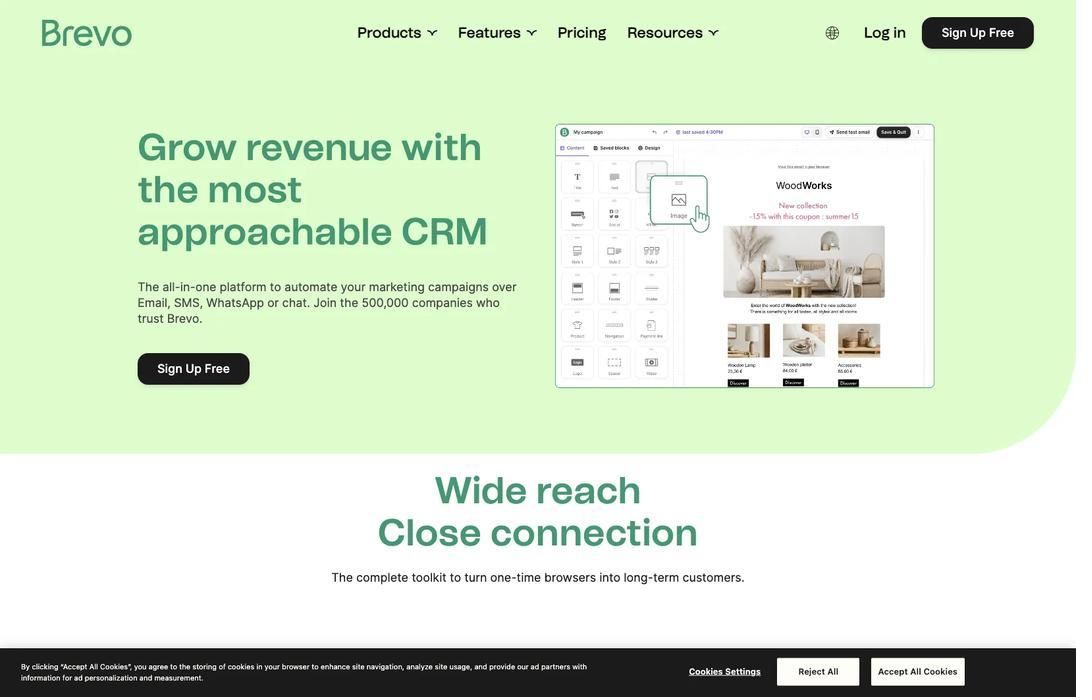 Task type: vqa. For each thing, say whether or not it's contained in the screenshot.
Grow revenue with the most approachable CRM
yes



Task type: locate. For each thing, give the bounding box(es) containing it.
0 vertical spatial sign
[[942, 26, 967, 40]]

1 horizontal spatial the
[[332, 570, 353, 584]]

the inside the grow revenue with the most approachable crm
[[138, 168, 199, 212]]

cookies left 'settings'
[[689, 666, 723, 677]]

0 horizontal spatial in
[[257, 662, 263, 671]]

1 vertical spatial your
[[265, 662, 280, 671]]

pricing
[[558, 24, 607, 42]]

accept all cookies
[[879, 666, 958, 677]]

1 cookies from the left
[[689, 666, 723, 677]]

1 horizontal spatial in
[[894, 24, 907, 42]]

1 vertical spatial ad
[[74, 673, 83, 682]]

1 horizontal spatial all
[[828, 666, 839, 677]]

wide
[[435, 468, 528, 512]]

grow revenue with the most approachable crm
[[138, 125, 488, 254]]

"accept
[[60, 662, 87, 671]]

0 vertical spatial the
[[138, 280, 159, 294]]

to left turn
[[450, 570, 461, 584]]

in right log
[[894, 24, 907, 42]]

0 vertical spatial sign up free
[[942, 26, 1015, 40]]

0 horizontal spatial cookies
[[689, 666, 723, 677]]

site right "enhance"
[[352, 662, 365, 671]]

in inside by clicking "accept all cookies", you agree to the storing of cookies in your browser to enhance site navigation, analyze site usage, and provide our ad partners with information for ad personalization and measurement.
[[257, 662, 263, 671]]

you
[[134, 662, 147, 671]]

cookies",
[[100, 662, 132, 671]]

time
[[517, 570, 541, 584]]

site left usage,
[[435, 662, 448, 671]]

reject
[[799, 666, 826, 677]]

platform for marketing platform
[[378, 671, 470, 696]]

in-
[[180, 280, 196, 294]]

1 site from the left
[[352, 662, 365, 671]]

1 vertical spatial sign up free button
[[138, 353, 250, 385]]

1 vertical spatial and
[[140, 673, 152, 682]]

2 vertical spatial the
[[179, 662, 191, 671]]

reject all button
[[778, 658, 860, 686]]

0 vertical spatial the
[[138, 168, 199, 212]]

the up email,
[[138, 280, 159, 294]]

all right "accept
[[89, 662, 98, 671]]

1 vertical spatial with
[[573, 662, 587, 671]]

the inside the all-in-one platform to automate your marketing campaigns over email, sms, whatsapp or chat. join the 500,000 companies who trust brevo.
[[340, 296, 359, 310]]

2 site from the left
[[435, 662, 448, 671]]

measurement.
[[154, 673, 204, 682]]

0 horizontal spatial free
[[205, 362, 230, 376]]

crm
[[402, 210, 488, 254]]

1 horizontal spatial free
[[990, 26, 1015, 40]]

1 horizontal spatial cookies
[[924, 666, 958, 677]]

provide
[[490, 662, 516, 671]]

the left complete
[[332, 570, 353, 584]]

log in
[[865, 24, 907, 42]]

to right browser
[[312, 662, 319, 671]]

0 horizontal spatial ad
[[74, 673, 83, 682]]

the inside the all-in-one platform to automate your marketing campaigns over email, sms, whatsapp or chat. join the 500,000 companies who trust brevo.
[[138, 280, 159, 294]]

turn
[[465, 570, 487, 584]]

products
[[358, 24, 422, 42]]

all
[[89, 662, 98, 671], [828, 666, 839, 677], [911, 666, 922, 677]]

1 horizontal spatial and
[[475, 662, 488, 671]]

home hero image image
[[154, 679, 246, 697]]

0 vertical spatial your
[[341, 280, 366, 294]]

1 horizontal spatial with
[[573, 662, 587, 671]]

customers.
[[683, 570, 745, 584]]

all for reject all
[[828, 666, 839, 677]]

personalization
[[85, 673, 137, 682]]

1 vertical spatial the
[[340, 296, 359, 310]]

free
[[990, 26, 1015, 40], [205, 362, 230, 376]]

cookies inside cookies settings button
[[689, 666, 723, 677]]

log in link
[[865, 24, 907, 42]]

with
[[402, 125, 483, 170], [573, 662, 587, 671]]

brevo image
[[42, 20, 132, 46]]

to up or
[[270, 280, 281, 294]]

0 horizontal spatial the
[[138, 280, 159, 294]]

your up "500,000"
[[341, 280, 366, 294]]

chat.
[[282, 296, 310, 310]]

0 horizontal spatial your
[[265, 662, 280, 671]]

settings
[[726, 666, 761, 677]]

2 platform from the left
[[738, 671, 830, 696]]

ad
[[531, 662, 540, 671], [74, 673, 83, 682]]

and
[[475, 662, 488, 671], [140, 673, 152, 682]]

in right cookies
[[257, 662, 263, 671]]

1 vertical spatial free
[[205, 362, 230, 376]]

ad right for
[[74, 673, 83, 682]]

most
[[208, 168, 302, 212]]

automate
[[285, 280, 338, 294]]

1 vertical spatial sign up free
[[158, 362, 230, 376]]

resources link
[[628, 24, 719, 42]]

1 horizontal spatial sign
[[942, 26, 967, 40]]

1 vertical spatial in
[[257, 662, 263, 671]]

site
[[352, 662, 365, 671], [435, 662, 448, 671]]

2 cookies from the left
[[924, 666, 958, 677]]

500,000
[[362, 296, 409, 310]]

the all-in-one platform to automate your marketing campaigns over email, sms, whatsapp or chat. join the 500,000 companies who trust brevo.
[[138, 280, 517, 326]]

resources
[[628, 24, 703, 42]]

and right usage,
[[475, 662, 488, 671]]

0 vertical spatial in
[[894, 24, 907, 42]]

to
[[270, 280, 281, 294], [450, 570, 461, 584], [170, 662, 177, 671], [312, 662, 319, 671]]

platform
[[220, 280, 267, 294]]

0 horizontal spatial all
[[89, 662, 98, 671]]

cookies
[[689, 666, 723, 677], [924, 666, 958, 677]]

0 horizontal spatial with
[[402, 125, 483, 170]]

0 horizontal spatial site
[[352, 662, 365, 671]]

0 vertical spatial up
[[971, 26, 987, 40]]

1 vertical spatial sign
[[158, 362, 183, 376]]

the
[[138, 280, 159, 294], [332, 570, 353, 584]]

the
[[138, 168, 199, 212], [340, 296, 359, 310], [179, 662, 191, 671]]

ad right our
[[531, 662, 540, 671]]

your
[[341, 280, 366, 294], [265, 662, 280, 671]]

your left browser
[[265, 662, 280, 671]]

cookies
[[228, 662, 255, 671]]

cookies inside accept all cookies button
[[924, 666, 958, 677]]

marketing platform link
[[138, 649, 531, 697]]

trust
[[138, 312, 164, 326]]

1 platform from the left
[[378, 671, 470, 696]]

1 horizontal spatial your
[[341, 280, 366, 294]]

revenue
[[246, 125, 393, 170]]

companies
[[412, 296, 473, 310]]

0 horizontal spatial platform
[[378, 671, 470, 696]]

sign up free
[[942, 26, 1015, 40], [158, 362, 230, 376]]

the inside by clicking "accept all cookies", you agree to the storing of cookies in your browser to enhance site navigation, analyze site usage, and provide our ad partners with information for ad personalization and measurement.
[[179, 662, 191, 671]]

with inside by clicking "accept all cookies", you agree to the storing of cookies in your browser to enhance site navigation, analyze site usage, and provide our ad partners with information for ad personalization and measurement.
[[573, 662, 587, 671]]

cookies right accept on the right of the page
[[924, 666, 958, 677]]

all right reject
[[828, 666, 839, 677]]

storing
[[193, 662, 217, 671]]

2 horizontal spatial all
[[911, 666, 922, 677]]

platform
[[378, 671, 470, 696], [738, 671, 830, 696]]

0 vertical spatial sign up free button
[[923, 17, 1035, 49]]

information
[[21, 673, 60, 682]]

1 horizontal spatial site
[[435, 662, 448, 671]]

0 vertical spatial ad
[[531, 662, 540, 671]]

all inside by clicking "accept all cookies", you agree to the storing of cookies in your browser to enhance site navigation, analyze site usage, and provide our ad partners with information for ad personalization and measurement.
[[89, 662, 98, 671]]

0 horizontal spatial and
[[140, 673, 152, 682]]

in
[[894, 24, 907, 42], [257, 662, 263, 671]]

0 horizontal spatial sign
[[158, 362, 183, 376]]

1 horizontal spatial platform
[[738, 671, 830, 696]]

all right accept on the right of the page
[[911, 666, 922, 677]]

1 vertical spatial up
[[186, 362, 202, 376]]

email,
[[138, 296, 171, 310]]

reject all
[[799, 666, 839, 677]]

0 vertical spatial free
[[990, 26, 1015, 40]]

0 vertical spatial with
[[402, 125, 483, 170]]

pricing link
[[558, 24, 607, 42]]

and down you
[[140, 673, 152, 682]]

up
[[971, 26, 987, 40], [186, 362, 202, 376]]

accept all cookies button
[[872, 658, 966, 686]]

by
[[21, 662, 30, 671]]

button image
[[827, 26, 840, 40]]

1 vertical spatial the
[[332, 570, 353, 584]]

sign
[[942, 26, 967, 40], [158, 362, 183, 376]]



Task type: describe. For each thing, give the bounding box(es) containing it.
who
[[476, 296, 500, 310]]

the for the complete toolkit to turn one-time browsers into long-term customers.
[[332, 570, 353, 584]]

join
[[314, 296, 337, 310]]

browser
[[282, 662, 310, 671]]

free for sign up free button to the left
[[205, 362, 230, 376]]

wide reach close connection
[[378, 468, 699, 555]]

or
[[268, 296, 279, 310]]

1 horizontal spatial sign up free button
[[923, 17, 1035, 49]]

cookies settings button
[[684, 659, 767, 685]]

one-
[[491, 570, 517, 584]]

our
[[518, 662, 529, 671]]

browsers
[[545, 570, 597, 584]]

clicking
[[32, 662, 58, 671]]

with inside the grow revenue with the most approachable crm
[[402, 125, 483, 170]]

over
[[492, 280, 517, 294]]

complete
[[357, 570, 409, 584]]

1 horizontal spatial sign up free
[[942, 26, 1015, 40]]

usage,
[[450, 662, 473, 671]]

agree
[[149, 662, 168, 671]]

the complete toolkit to turn one-time browsers into long-term customers.
[[332, 570, 745, 584]]

0 horizontal spatial sign up free
[[158, 362, 230, 376]]

term
[[654, 570, 680, 584]]

0 horizontal spatial sign up free button
[[138, 353, 250, 385]]

1 horizontal spatial up
[[971, 26, 987, 40]]

partners
[[542, 662, 571, 671]]

brevo.
[[167, 312, 203, 326]]

all-
[[163, 280, 180, 294]]

by clicking "accept all cookies", you agree to the storing of cookies in your browser to enhance site navigation, analyze site usage, and provide our ad partners with information for ad personalization and measurement.
[[21, 662, 587, 682]]

reach
[[536, 468, 642, 512]]

close
[[378, 510, 482, 555]]

accept
[[879, 666, 909, 677]]

features
[[459, 24, 521, 42]]

whatsapp
[[206, 296, 264, 310]]

platform for sales platform
[[738, 671, 830, 696]]

log
[[865, 24, 891, 42]]

enhance
[[321, 662, 350, 671]]

long-
[[624, 570, 654, 584]]

marketing platform
[[267, 671, 470, 696]]

into
[[600, 570, 621, 584]]

one
[[196, 280, 217, 294]]

1 horizontal spatial ad
[[531, 662, 540, 671]]

your inside the all-in-one platform to automate your marketing campaigns over email, sms, whatsapp or chat. join the 500,000 companies who trust brevo.
[[341, 280, 366, 294]]

the for the all-in-one platform to automate your marketing campaigns over email, sms, whatsapp or chat. join the 500,000 companies who trust brevo.
[[138, 280, 159, 294]]

of
[[219, 662, 226, 671]]

sms,
[[174, 296, 203, 310]]

to up "measurement."
[[170, 662, 177, 671]]

navigation,
[[367, 662, 405, 671]]

connection
[[491, 510, 699, 555]]

campaigns
[[428, 280, 489, 294]]

features link
[[459, 24, 537, 42]]

marketing
[[369, 280, 425, 294]]

all for accept all cookies
[[911, 666, 922, 677]]

your inside by clicking "accept all cookies", you agree to the storing of cookies in your browser to enhance site navigation, analyze site usage, and provide our ad partners with information for ad personalization and measurement.
[[265, 662, 280, 671]]

sales
[[675, 671, 733, 696]]

toolkit
[[412, 570, 447, 584]]

products link
[[358, 24, 437, 42]]

for
[[62, 673, 72, 682]]

analyze
[[407, 662, 433, 671]]

0 vertical spatial and
[[475, 662, 488, 671]]

0 horizontal spatial up
[[186, 362, 202, 376]]

cookies settings
[[689, 666, 761, 677]]

approachable
[[138, 210, 393, 254]]

marketing
[[267, 671, 373, 696]]

free for rightmost sign up free button
[[990, 26, 1015, 40]]

grow
[[138, 125, 237, 170]]

sales platform
[[675, 671, 830, 696]]

to inside the all-in-one platform to automate your marketing campaigns over email, sms, whatsapp or chat. join the 500,000 companies who trust brevo.
[[270, 280, 281, 294]]

sales platform link
[[546, 649, 939, 697]]



